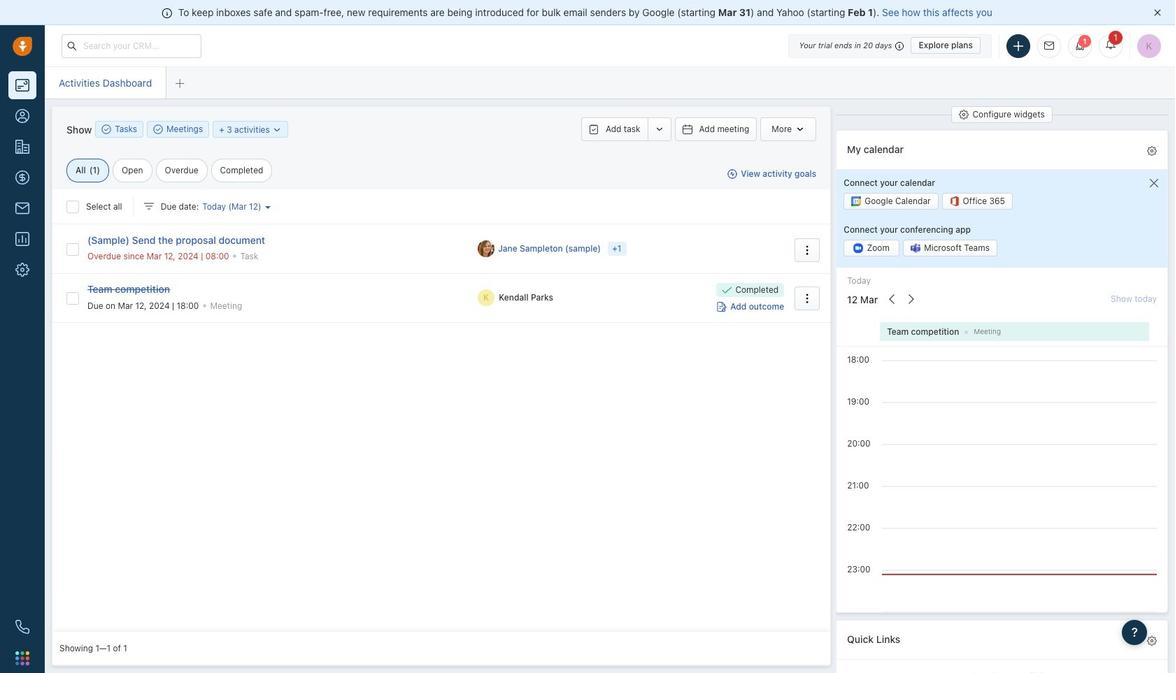 Task type: describe. For each thing, give the bounding box(es) containing it.
phone element
[[8, 613, 36, 641]]

down image
[[272, 125, 282, 135]]



Task type: locate. For each thing, give the bounding box(es) containing it.
close image
[[1154, 9, 1161, 16]]

freshworks switcher image
[[15, 652, 29, 666]]

Search your CRM... text field
[[62, 34, 201, 58]]

send email image
[[1044, 41, 1054, 51]]

phone image
[[15, 620, 29, 634]]



